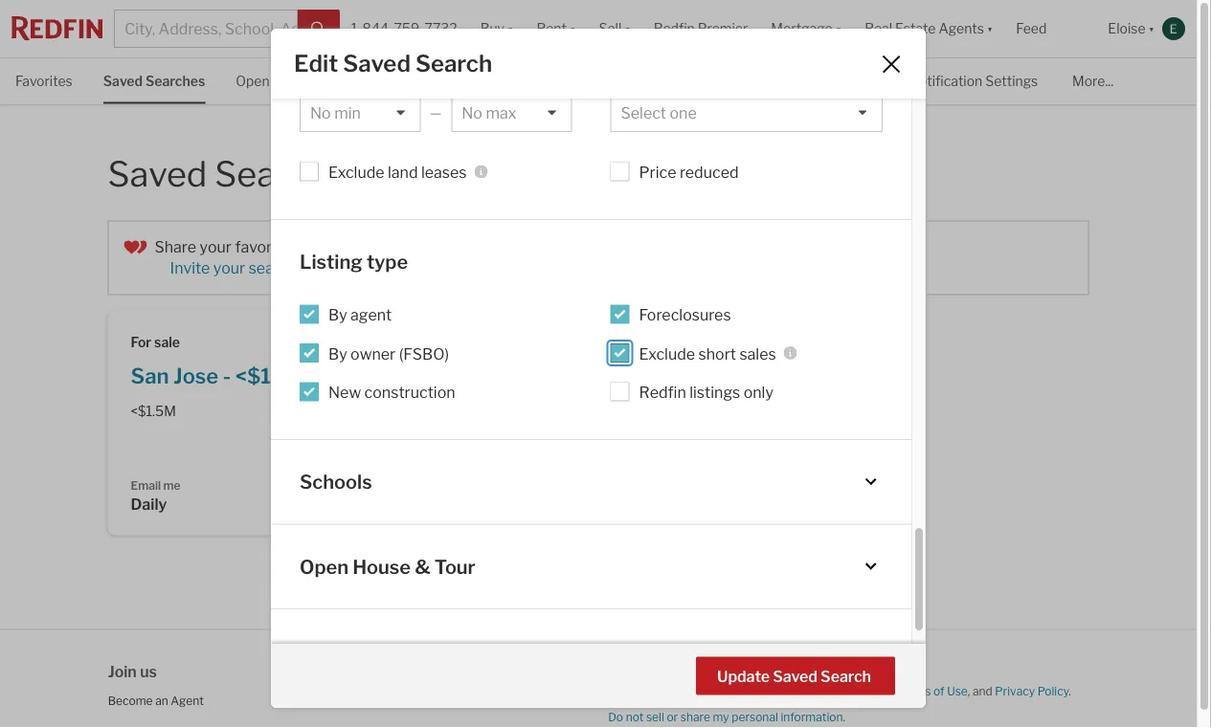 Task type: locate. For each thing, give the bounding box(es) containing it.
<$1.5m right '-'
[[235, 363, 310, 389]]

updated
[[608, 685, 654, 699]]

saved searches link
[[103, 58, 205, 102]]

0 horizontal spatial search
[[249, 259, 297, 278]]

City, Address, School, Agent, ZIP search field
[[114, 10, 298, 48]]

1 horizontal spatial open
[[300, 555, 348, 579]]

1 horizontal spatial search
[[821, 668, 871, 686]]

exclude left the land on the top left of page
[[328, 163, 384, 182]]

search right type
[[415, 238, 463, 257]]

redfin left listings
[[639, 384, 686, 402]]

2 list box from the left
[[451, 94, 572, 132]]

open for open house & tour
[[300, 555, 348, 579]]

privacy policy link
[[995, 685, 1069, 699]]

exclude short sales
[[639, 345, 776, 364]]

&
[[415, 555, 430, 579]]

for
[[131, 335, 151, 351]]

home tours link
[[405, 58, 480, 102]]

submit search image
[[311, 22, 326, 37]]

search inside 'button'
[[821, 668, 871, 686]]

. right privacy
[[1069, 685, 1071, 699]]

searches
[[145, 73, 205, 90], [215, 153, 365, 195]]

not
[[626, 711, 644, 725]]

1 vertical spatial house
[[352, 555, 411, 579]]

by right 2023:
[[734, 685, 748, 699]]

2023 redfin. all rights reserved.
[[678, 659, 850, 673]]

update saved search button
[[696, 657, 895, 696]]

0 horizontal spatial search
[[415, 49, 492, 77]]

759-
[[394, 20, 425, 37]]

walk score®
[[300, 640, 414, 664]]

0 horizontal spatial exclude
[[328, 163, 384, 182]]

no results button
[[773, 659, 892, 697]]

redfin for redfin premier
[[654, 20, 695, 37]]

short
[[698, 345, 736, 364]]

list box down schedule in the left top of the page
[[300, 94, 421, 132]]

your up the invite
[[200, 238, 232, 257]]

saved searches up favorite
[[108, 153, 365, 195]]

1 vertical spatial search
[[821, 668, 871, 686]]

house left schedule in the left top of the page
[[272, 73, 313, 90]]

no results
[[796, 668, 869, 687]]

no
[[796, 668, 816, 687]]

1 vertical spatial redfin
[[639, 384, 686, 402]]

tour
[[434, 555, 476, 579]]

1 horizontal spatial house
[[352, 555, 411, 579]]

exclude for exclude short sales
[[639, 345, 695, 364]]

updated january 2023: by searching, you agree to the terms of use , and privacy policy .
[[608, 685, 1071, 699]]

email
[[131, 479, 161, 493]]

redfin listings only
[[639, 384, 773, 402]]

search for update saved search
[[821, 668, 871, 686]]

listing type
[[300, 251, 408, 274]]

open left edit on the top of the page
[[236, 73, 270, 90]]

user photo image
[[1162, 17, 1185, 40]]

saved
[[343, 49, 411, 77], [103, 73, 143, 90], [108, 153, 207, 195], [773, 668, 817, 686]]

become an agent
[[108, 695, 204, 708]]

update saved search
[[717, 668, 871, 686]]

or
[[667, 711, 678, 725]]

share
[[155, 238, 196, 257]]

1-
[[351, 20, 362, 37]]

house left &
[[352, 555, 411, 579]]

1 horizontal spatial search
[[415, 238, 463, 257]]

house inside edit saved search dialog
[[352, 555, 411, 579]]

1 vertical spatial by
[[328, 345, 347, 364]]

use
[[947, 685, 968, 699]]

0 horizontal spatial .
[[843, 711, 845, 725]]

by for by owner (fsbo)
[[328, 345, 347, 364]]

saved searches
[[103, 73, 205, 90], [108, 153, 365, 195]]

your
[[200, 238, 232, 257], [380, 238, 412, 257], [213, 259, 245, 278]]

exclude down the 'foreclosures'
[[639, 345, 695, 364]]

schedule
[[316, 73, 374, 90]]

do
[[608, 711, 623, 725]]

0 vertical spatial house
[[272, 73, 313, 90]]

price reduced
[[639, 163, 739, 182]]

information
[[781, 711, 843, 725]]

search down favorite
[[249, 259, 297, 278]]

redfin inside edit saved search dialog
[[639, 384, 686, 402]]

listing
[[300, 251, 363, 274]]

—
[[430, 105, 442, 121]]

<$1.5m down the san
[[131, 403, 176, 419]]

0 horizontal spatial list box
[[300, 94, 421, 132]]

(fsbo)
[[399, 345, 449, 364]]

open
[[236, 73, 270, 90], [300, 555, 348, 579]]

reserved.
[[800, 659, 850, 673]]

edit
[[294, 49, 338, 77]]

new
[[328, 384, 361, 402]]

0 vertical spatial search
[[415, 238, 463, 257]]

construction
[[364, 384, 455, 402]]

house for schedule
[[272, 73, 313, 90]]

why redfin?
[[275, 695, 343, 708]]

open up walk
[[300, 555, 348, 579]]

1 horizontal spatial <$1.5m
[[235, 363, 310, 389]]

notification
[[909, 73, 982, 90]]

by
[[328, 306, 347, 325], [328, 345, 347, 364], [734, 685, 748, 699]]

1 vertical spatial saved searches
[[108, 153, 365, 195]]

searches up favorite
[[215, 153, 365, 195]]

contact
[[441, 695, 484, 708]]

1 vertical spatial search
[[249, 259, 297, 278]]

why redfin? button
[[275, 695, 343, 708]]

leases
[[421, 163, 467, 182]]

terms of use link
[[897, 685, 968, 699]]

0 horizontal spatial open
[[236, 73, 270, 90]]

list box up "reduced"
[[610, 94, 883, 132]]

by left owner
[[328, 345, 347, 364]]

2023:
[[700, 685, 732, 699]]

1 vertical spatial exclude
[[639, 345, 695, 364]]

1 horizontal spatial exclude
[[639, 345, 695, 364]]

saved searches down city, address, school, agent, zip search field
[[103, 73, 205, 90]]

search
[[415, 49, 492, 77], [821, 668, 871, 686]]

exclude land leases
[[328, 163, 467, 182]]

0 vertical spatial redfin
[[654, 20, 695, 37]]

0 vertical spatial searches
[[145, 73, 205, 90]]

price
[[639, 163, 676, 182]]

redfin inside button
[[654, 20, 695, 37]]

0 vertical spatial <$1.5m
[[235, 363, 310, 389]]

by left agent
[[328, 306, 347, 325]]

redfin premier button
[[642, 0, 759, 57]]

. down agree at the right bottom
[[843, 711, 845, 725]]

0 vertical spatial by
[[328, 306, 347, 325]]

0 horizontal spatial house
[[272, 73, 313, 90]]

san
[[131, 363, 169, 389]]

notification settings link
[[909, 58, 1038, 102]]

list box
[[300, 94, 421, 132], [451, 94, 572, 132], [610, 94, 883, 132]]

list box down the tours
[[451, 94, 572, 132]]

become
[[108, 695, 153, 708]]

1 horizontal spatial list box
[[451, 94, 572, 132]]

0 vertical spatial open
[[236, 73, 270, 90]]

1 vertical spatial open
[[300, 555, 348, 579]]

redfin left premier
[[654, 20, 695, 37]]

premier
[[698, 20, 748, 37]]

2023
[[678, 659, 707, 673]]

january
[[657, 685, 698, 699]]

<$1.5m
[[235, 363, 310, 389], [131, 403, 176, 419]]

feed button
[[1005, 0, 1096, 57]]

us
[[140, 663, 157, 682]]

search for edit saved search
[[415, 49, 492, 77]]

searches down city, address, school, agent, zip search field
[[145, 73, 205, 90]]

1-844-759-7732 link
[[351, 20, 457, 37]]

1-844-759-7732
[[351, 20, 457, 37]]

redfin premier
[[654, 20, 748, 37]]

0 vertical spatial search
[[415, 49, 492, 77]]

your right with
[[380, 238, 412, 257]]

1 horizontal spatial searches
[[215, 153, 365, 195]]

0 vertical spatial exclude
[[328, 163, 384, 182]]

jose
[[173, 363, 218, 389]]

redfin
[[654, 20, 695, 37], [639, 384, 686, 402]]

listings
[[689, 384, 740, 402]]

2 horizontal spatial list box
[[610, 94, 883, 132]]

new construction
[[328, 384, 455, 402]]

open inside edit saved search dialog
[[300, 555, 348, 579]]

1 vertical spatial <$1.5m
[[131, 403, 176, 419]]

edit saved search element
[[294, 49, 856, 77]]

your right the invite
[[213, 259, 245, 278]]

1 horizontal spatial .
[[1069, 685, 1071, 699]]



Task type: describe. For each thing, give the bounding box(es) containing it.
the
[[877, 685, 895, 699]]

share your favorite homes with your search partner. invite your search partner
[[155, 238, 521, 278]]

of
[[933, 685, 945, 699]]

to
[[863, 685, 875, 699]]

homes
[[294, 238, 342, 257]]

do not sell or share my personal information link
[[608, 711, 843, 725]]

terms
[[897, 685, 931, 699]]

exclude for exclude land leases
[[328, 163, 384, 182]]

favorite
[[235, 238, 290, 257]]

844-
[[362, 20, 394, 37]]

schools
[[300, 471, 372, 494]]

by for by agent
[[328, 306, 347, 325]]

personal
[[732, 711, 778, 725]]

notification settings
[[909, 73, 1038, 90]]

sell
[[646, 711, 664, 725]]

tours
[[445, 73, 480, 90]]

all
[[750, 659, 764, 673]]

redfin?
[[302, 695, 343, 708]]

partner.
[[466, 238, 521, 257]]

you
[[808, 685, 828, 699]]

redfin for redfin listings only
[[639, 384, 686, 402]]

edit saved search
[[294, 49, 492, 77]]

by owner (fsbo)
[[328, 345, 449, 364]]

1 vertical spatial searches
[[215, 153, 365, 195]]

email me daily
[[131, 479, 180, 514]]

searching,
[[751, 685, 806, 699]]

with
[[346, 238, 376, 257]]

favorites link
[[15, 58, 73, 102]]

invite your search partner link
[[170, 259, 353, 278]]

walk
[[300, 640, 346, 664]]

7732
[[425, 20, 457, 37]]

land
[[388, 163, 418, 182]]

walk score® link
[[300, 639, 883, 665]]

update
[[717, 668, 770, 686]]

san jose - <$1.5m
[[131, 363, 310, 389]]

policy
[[1037, 685, 1069, 699]]

for sale
[[131, 335, 180, 351]]

edit saved search dialog
[[271, 0, 926, 709]]

schools link
[[300, 469, 883, 496]]

favorites
[[15, 73, 73, 90]]

become an agent button
[[108, 695, 204, 708]]

open for open house schedule
[[236, 73, 270, 90]]

home tours
[[405, 73, 480, 90]]

and
[[973, 685, 992, 699]]

open house & tour link
[[300, 554, 883, 580]]

us
[[487, 695, 501, 708]]

why
[[275, 695, 299, 708]]

contact us
[[441, 695, 501, 708]]

open house schedule
[[236, 73, 374, 90]]

house for &
[[352, 555, 411, 579]]

1 list box from the left
[[300, 94, 421, 132]]

privacy
[[995, 685, 1035, 699]]

only
[[743, 384, 773, 402]]

sale
[[154, 335, 180, 351]]

by agent
[[328, 306, 392, 325]]

2 vertical spatial by
[[734, 685, 748, 699]]

home
[[405, 73, 442, 90]]

share
[[680, 711, 710, 725]]

saved inside 'button'
[[773, 668, 817, 686]]

do not sell or share my personal information .
[[608, 711, 845, 725]]

daily
[[131, 495, 167, 514]]

0 vertical spatial saved searches
[[103, 73, 205, 90]]

3 list box from the left
[[610, 94, 883, 132]]

rights
[[766, 659, 797, 673]]

1 vertical spatial .
[[843, 711, 845, 725]]

my
[[713, 711, 729, 725]]

0 horizontal spatial searches
[[145, 73, 205, 90]]

foreclosures
[[639, 306, 731, 325]]

an
[[155, 695, 168, 708]]

me
[[163, 479, 180, 493]]

0 vertical spatial .
[[1069, 685, 1071, 699]]

join us
[[108, 663, 157, 682]]

type
[[367, 251, 408, 274]]

join
[[108, 663, 137, 682]]

invite
[[170, 259, 210, 278]]

results
[[820, 668, 869, 687]]

0 horizontal spatial <$1.5m
[[131, 403, 176, 419]]



Task type: vqa. For each thing, say whether or not it's contained in the screenshot.
Real Estate Agents ▾ "dropdown button"
no



